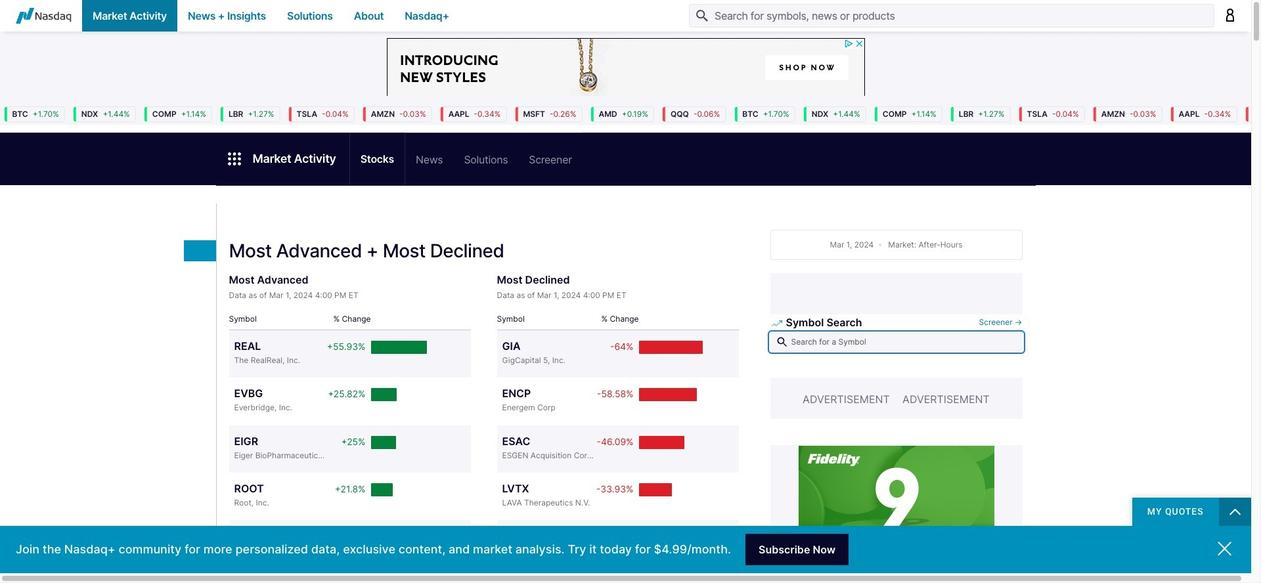 Task type: describe. For each thing, give the bounding box(es) containing it.
1 vertical spatial advertisement element
[[798, 445, 995, 583]]

Search Button - Click to open the Search Overlay Modal Box text field
[[689, 4, 1215, 28]]

primary navigation navigation
[[0, 0, 1251, 32]]

click to search image
[[775, 336, 789, 349]]

0 vertical spatial advertisement element
[[387, 38, 865, 97]]

click to dismiss this message and remain on nasdaq.com image
[[1218, 542, 1232, 556]]

homepage logo url - navigate back to the homepage image
[[16, 8, 72, 24]]

account login - click to log into your account image
[[1225, 9, 1236, 22]]

Search for a Symbol text field
[[770, 333, 1022, 351]]



Task type: locate. For each thing, give the bounding box(es) containing it.
advertisement element
[[387, 38, 865, 97], [798, 445, 995, 583]]

None search field
[[770, 315, 1022, 357]]

article
[[0, 96, 1261, 583]]



Task type: vqa. For each thing, say whether or not it's contained in the screenshot.
Search for a Symbol "text field"
yes



